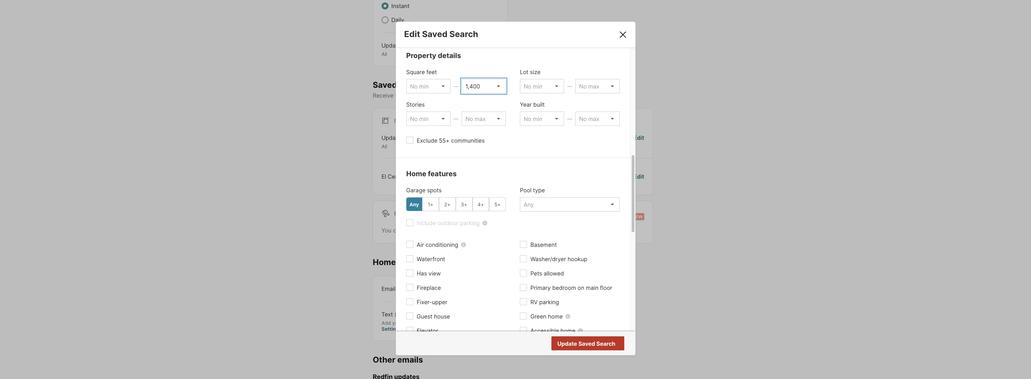 Task type: describe. For each thing, give the bounding box(es) containing it.
1 horizontal spatial parking
[[539, 299, 559, 306]]

5+
[[494, 202, 501, 208]]

hookup
[[568, 256, 587, 263]]

create
[[404, 227, 421, 234]]

notifications
[[413, 92, 445, 99]]

types for "edit" button to the middle
[[403, 135, 417, 142]]

1 vertical spatial your
[[392, 320, 403, 326]]

main
[[586, 285, 599, 292]]

for
[[510, 227, 517, 234]]

green home
[[530, 314, 563, 321]]

no results button
[[579, 338, 623, 352]]

air conditioning
[[417, 242, 458, 249]]

year built
[[520, 101, 545, 108]]

update for "edit" button to the middle
[[382, 135, 401, 142]]

test
[[408, 173, 419, 180]]

home for home tours
[[373, 258, 396, 268]]

edit saved search
[[404, 29, 478, 39]]

exclude
[[417, 137, 437, 144]]

saved inside button
[[578, 341, 595, 348]]

your inside saved searches receive timely notifications based on your preferred search filters.
[[473, 92, 485, 99]]

update inside button
[[557, 341, 577, 348]]

floor
[[600, 285, 612, 292]]

emails
[[397, 355, 423, 365]]

search
[[512, 92, 530, 99]]

fixer-
[[417, 299, 432, 306]]

edit saved search dialog
[[396, 22, 635, 380]]

features
[[428, 170, 457, 178]]

outdoor
[[438, 220, 458, 227]]

receive
[[373, 92, 394, 99]]

1 all from the top
[[382, 51, 387, 57]]

no
[[587, 341, 595, 348]]

home for green home
[[548, 314, 563, 321]]

3+ radio
[[456, 198, 472, 212]]

Any radio
[[406, 198, 423, 212]]

filters.
[[532, 92, 548, 99]]

air
[[417, 242, 424, 249]]

add
[[382, 320, 391, 326]]

1+ radio
[[422, 198, 439, 212]]

square
[[406, 69, 425, 76]]

cerrito
[[388, 173, 406, 180]]

include outdoor parking
[[417, 220, 480, 227]]

details
[[438, 52, 461, 60]]

primary
[[530, 285, 551, 292]]

0 vertical spatial parking
[[460, 220, 480, 227]]

for rent
[[394, 210, 422, 217]]

2 update types all from the top
[[382, 135, 417, 150]]

— for square feet
[[454, 84, 459, 89]]

rent
[[407, 210, 422, 217]]

basement
[[530, 242, 557, 249]]

(sms)
[[395, 311, 411, 318]]

fixer-upper
[[417, 299, 447, 306]]

55+
[[439, 137, 450, 144]]

has view
[[417, 271, 441, 278]]

any
[[410, 202, 419, 208]]

for for for sale
[[394, 118, 405, 125]]

on inside edit saved search dialog
[[578, 285, 584, 292]]

guest house
[[417, 314, 450, 321]]

saved searches receive timely notifications based on your preferred search filters.
[[373, 80, 548, 99]]

square feet
[[406, 69, 437, 76]]

searching
[[482, 227, 508, 234]]

email
[[382, 286, 396, 293]]

el cerrito test 1
[[382, 173, 423, 180]]

garage
[[406, 187, 426, 194]]

home for accessible home
[[561, 328, 575, 335]]

allowed
[[544, 271, 564, 278]]

while
[[467, 227, 481, 234]]

tours
[[398, 258, 419, 268]]

2 vertical spatial edit button
[[634, 173, 644, 181]]

add your phone number in
[[382, 320, 444, 326]]

no results
[[587, 341, 615, 348]]

elevator
[[417, 328, 438, 335]]

— for lot size
[[567, 84, 572, 89]]

1+
[[428, 202, 433, 208]]

communities
[[451, 137, 485, 144]]

option group inside edit saved search dialog
[[406, 198, 506, 212]]

feet
[[427, 69, 437, 76]]

other
[[373, 355, 395, 365]]

pets allowed
[[530, 271, 564, 278]]

— for stories
[[454, 116, 459, 122]]

settings
[[382, 327, 402, 333]]

4+ radio
[[472, 198, 489, 212]]

property details
[[406, 52, 461, 60]]

year
[[520, 101, 532, 108]]

number
[[420, 320, 438, 326]]

accessible
[[530, 328, 559, 335]]



Task type: locate. For each thing, give the bounding box(es) containing it.
4+
[[478, 202, 484, 208]]

— for year built
[[567, 116, 572, 122]]

types
[[403, 42, 417, 49], [403, 135, 417, 142]]

on
[[465, 92, 471, 99], [578, 285, 584, 292]]

searches down square
[[399, 80, 436, 90]]

0 vertical spatial search
[[449, 29, 478, 39]]

2 types from the top
[[403, 135, 417, 142]]

0 vertical spatial home
[[548, 314, 563, 321]]

1 vertical spatial update
[[382, 135, 401, 142]]

for left sale
[[394, 118, 405, 125]]

primary bedroom on main floor
[[530, 285, 612, 292]]

property
[[406, 52, 436, 60]]

2 all from the top
[[382, 144, 387, 150]]

1 horizontal spatial searches
[[441, 227, 465, 234]]

include
[[417, 220, 436, 227]]

5+ radio
[[489, 198, 506, 212]]

waterfront
[[417, 256, 445, 263]]

0 vertical spatial for
[[394, 118, 405, 125]]

preferred
[[486, 92, 511, 99]]

update saved search button
[[551, 337, 624, 351]]

update for "edit" button to the top
[[382, 42, 401, 49]]

0 vertical spatial home
[[406, 170, 426, 178]]

1 vertical spatial types
[[403, 135, 417, 142]]

2+ radio
[[439, 198, 456, 212]]

1 horizontal spatial home
[[406, 170, 426, 178]]

timely
[[395, 92, 411, 99]]

0 vertical spatial update types all
[[382, 42, 417, 57]]

stories
[[406, 101, 425, 108]]

1 vertical spatial search
[[596, 341, 615, 348]]

1 vertical spatial home
[[373, 258, 396, 268]]

el
[[382, 173, 386, 180]]

you can create saved searches while searching for
[[382, 227, 518, 234]]

account settings link
[[382, 320, 465, 333]]

0 vertical spatial edit button
[[488, 41, 499, 57]]

search for edit saved search
[[449, 29, 478, 39]]

searches inside saved searches receive timely notifications based on your preferred search filters.
[[399, 80, 436, 90]]

edit inside edit saved search dialog
[[404, 29, 420, 39]]

2 for from the top
[[394, 210, 405, 217]]

rv parking
[[530, 299, 559, 306]]

saved inside saved searches receive timely notifications based on your preferred search filters.
[[373, 80, 397, 90]]

text (sms)
[[382, 311, 411, 318]]

home
[[406, 170, 426, 178], [373, 258, 396, 268]]

bedroom
[[552, 285, 576, 292]]

fireplace
[[417, 285, 441, 292]]

home inside edit saved search dialog
[[406, 170, 426, 178]]

washer/dryer
[[530, 256, 566, 263]]

accessible home
[[530, 328, 575, 335]]

results
[[596, 341, 615, 348]]

pool
[[520, 187, 532, 194]]

pets
[[530, 271, 542, 278]]

conditioning
[[426, 242, 458, 249]]

lot
[[520, 69, 528, 76]]

rv
[[530, 299, 538, 306]]

3+
[[461, 202, 467, 208]]

your up .
[[392, 320, 403, 326]]

update
[[382, 42, 401, 49], [382, 135, 401, 142], [557, 341, 577, 348]]

0 vertical spatial all
[[382, 51, 387, 57]]

update types all
[[382, 42, 417, 57], [382, 135, 417, 150]]

types down for sale
[[403, 135, 417, 142]]

0 horizontal spatial home
[[373, 258, 396, 268]]

green
[[530, 314, 546, 321]]

all down daily radio
[[382, 51, 387, 57]]

in
[[439, 320, 443, 326]]

parking up green home
[[539, 299, 559, 306]]

view
[[429, 271, 441, 278]]

update saved search
[[557, 341, 615, 348]]

parking up while
[[460, 220, 480, 227]]

0 vertical spatial on
[[465, 92, 471, 99]]

Instant radio
[[382, 2, 389, 9]]

search right no
[[596, 341, 615, 348]]

0 horizontal spatial your
[[392, 320, 403, 326]]

types for "edit" button to the top
[[403, 42, 417, 49]]

based
[[447, 92, 463, 99]]

types up the property on the top left of page
[[403, 42, 417, 49]]

1 vertical spatial searches
[[441, 227, 465, 234]]

upper
[[432, 299, 447, 306]]

1 vertical spatial parking
[[539, 299, 559, 306]]

1 vertical spatial for
[[394, 210, 405, 217]]

instant
[[391, 2, 410, 9]]

0 horizontal spatial searches
[[399, 80, 436, 90]]

Daily radio
[[382, 16, 389, 23]]

type
[[533, 187, 545, 194]]

text
[[382, 311, 393, 318]]

account
[[444, 320, 465, 326]]

you
[[382, 227, 391, 234]]

other emails
[[373, 355, 423, 365]]

0 vertical spatial searches
[[399, 80, 436, 90]]

saved
[[422, 29, 448, 39], [373, 80, 397, 90], [423, 227, 439, 234], [578, 341, 595, 348]]

exclude 55+ communities
[[417, 137, 485, 144]]

0 vertical spatial update
[[382, 42, 401, 49]]

0 horizontal spatial parking
[[460, 220, 480, 227]]

searches down include outdoor parking
[[441, 227, 465, 234]]

sale
[[407, 118, 421, 125]]

washer/dryer hookup
[[530, 256, 587, 263]]

search up details
[[449, 29, 478, 39]]

1 vertical spatial update types all
[[382, 135, 417, 150]]

house
[[434, 314, 450, 321]]

home up update saved search
[[561, 328, 575, 335]]

1 update types all from the top
[[382, 42, 417, 57]]

1
[[421, 173, 423, 180]]

search inside button
[[596, 341, 615, 348]]

phone
[[404, 320, 419, 326]]

lot size
[[520, 69, 541, 76]]

option group containing any
[[406, 198, 506, 212]]

spots
[[427, 187, 442, 194]]

searches
[[399, 80, 436, 90], [441, 227, 465, 234]]

search for update saved search
[[596, 341, 615, 348]]

2+
[[444, 202, 450, 208]]

edit saved search element
[[404, 29, 610, 39]]

guest
[[417, 314, 432, 321]]

for left rent
[[394, 210, 405, 217]]

edit button
[[488, 41, 499, 57], [634, 134, 644, 150], [634, 173, 644, 181]]

1 vertical spatial on
[[578, 285, 584, 292]]

1 vertical spatial all
[[382, 144, 387, 150]]

on left main
[[578, 285, 584, 292]]

update down for sale
[[382, 135, 401, 142]]

has
[[417, 271, 427, 278]]

0 vertical spatial types
[[403, 42, 417, 49]]

home up accessible home
[[548, 314, 563, 321]]

update types all up square
[[382, 42, 417, 57]]

home up garage
[[406, 170, 426, 178]]

built
[[533, 101, 545, 108]]

0 horizontal spatial search
[[449, 29, 478, 39]]

option group
[[406, 198, 506, 212]]

edit
[[404, 29, 420, 39], [488, 42, 499, 49], [634, 135, 644, 142], [634, 173, 644, 180]]

home
[[548, 314, 563, 321], [561, 328, 575, 335]]

1 horizontal spatial on
[[578, 285, 584, 292]]

1 horizontal spatial your
[[473, 92, 485, 99]]

for for for rent
[[394, 210, 405, 217]]

2 vertical spatial update
[[557, 341, 577, 348]]

1 vertical spatial edit button
[[634, 134, 644, 150]]

update down accessible home
[[557, 341, 577, 348]]

search
[[449, 29, 478, 39], [596, 341, 615, 348]]

home left tours
[[373, 258, 396, 268]]

can
[[393, 227, 403, 234]]

home for home features
[[406, 170, 426, 178]]

list box
[[406, 79, 450, 94], [462, 79, 506, 94], [520, 79, 564, 94], [575, 79, 620, 94], [406, 112, 450, 126], [462, 112, 506, 126], [520, 112, 564, 126], [575, 112, 620, 126], [520, 198, 620, 212]]

update down daily radio
[[382, 42, 401, 49]]

size
[[530, 69, 541, 76]]

pool type
[[520, 187, 545, 194]]

0 horizontal spatial on
[[465, 92, 471, 99]]

1 types from the top
[[403, 42, 417, 49]]

on right "based"
[[465, 92, 471, 99]]

1 horizontal spatial search
[[596, 341, 615, 348]]

update types all down for sale
[[382, 135, 417, 150]]

your left preferred
[[473, 92, 485, 99]]

all up el
[[382, 144, 387, 150]]

.
[[402, 327, 403, 333]]

home tours
[[373, 258, 419, 268]]

daily
[[391, 16, 404, 23]]

for
[[394, 118, 405, 125], [394, 210, 405, 217]]

1 for from the top
[[394, 118, 405, 125]]

1 vertical spatial home
[[561, 328, 575, 335]]

0 vertical spatial your
[[473, 92, 485, 99]]

on inside saved searches receive timely notifications based on your preferred search filters.
[[465, 92, 471, 99]]



Task type: vqa. For each thing, say whether or not it's contained in the screenshot.
Sell ▾
no



